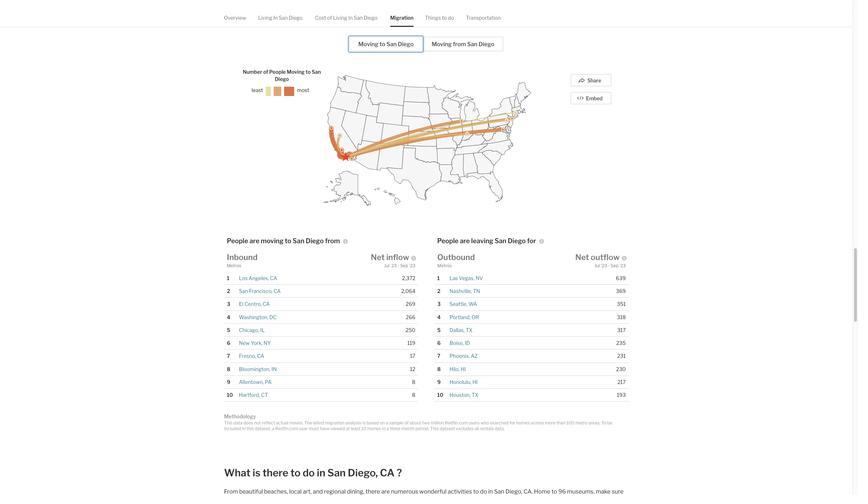 Task type: describe. For each thing, give the bounding box(es) containing it.
new york, ny link
[[239, 341, 271, 347]]

houston, tx
[[450, 393, 478, 399]]

dallas, tx
[[450, 328, 473, 334]]

a left three
[[386, 427, 389, 432]]

viewed
[[331, 427, 345, 432]]

moving to san diego
[[358, 41, 414, 48]]

el for el centro, ca
[[239, 302, 243, 308]]

boise,
[[450, 341, 464, 347]]

metro
[[575, 421, 588, 426]]

1 for outbound
[[437, 276, 440, 282]]

sep for inflow
[[400, 263, 408, 269]]

in down on
[[382, 427, 386, 432]]

washington, dc link
[[239, 315, 277, 321]]

0 horizontal spatial diego,
[[348, 467, 378, 480]]

0 horizontal spatial there
[[263, 467, 288, 480]]

diego, inside from beautiful beaches, local art, and regional dining, there are numerous wonderful activities to do in san diego, ca. home to 96 museums, make sure
[[506, 489, 522, 496]]

of for cost
[[327, 15, 332, 21]]

number of people moving to san diego
[[243, 69, 321, 82]]

washington, dc
[[239, 315, 277, 321]]

actual
[[276, 421, 288, 426]]

migration link
[[390, 9, 414, 27]]

do inside from beautiful beaches, local art, and regional dining, there are numerous wonderful activities to do in san diego, ca. home to 96 museums, make sure
[[480, 489, 487, 496]]

2 for inbound
[[227, 289, 230, 295]]

portland, or
[[450, 315, 479, 321]]

hi for hilo, hi
[[461, 367, 466, 373]]

10 for inbound
[[227, 393, 233, 399]]

in left this
[[242, 427, 246, 432]]

ca left the ?
[[380, 467, 395, 480]]

sep for outflow
[[611, 263, 619, 269]]

0 horizontal spatial homes
[[367, 427, 381, 432]]

6 for outbound
[[437, 341, 441, 347]]

houston, tx link
[[450, 393, 478, 399]]

honolulu, hi
[[450, 380, 478, 386]]

are for outbound
[[460, 238, 470, 245]]

- for inflow
[[398, 263, 399, 269]]

ca for san francisco, ca
[[274, 289, 281, 295]]

351
[[617, 302, 626, 308]]

allentown,
[[239, 380, 264, 386]]

million
[[431, 421, 444, 426]]

more
[[545, 421, 556, 426]]

outflow
[[591, 253, 620, 262]]

latest
[[313, 421, 324, 426]]

local
[[289, 489, 302, 496]]

moving
[[261, 238, 284, 245]]

things to do
[[425, 15, 454, 21]]

living in san diego link
[[258, 9, 303, 27]]

235
[[616, 341, 626, 347]]

san francisco, ca link
[[239, 289, 281, 295]]

net for net outflow
[[575, 253, 589, 262]]

el centro
[[230, 7, 389, 22]]

4 for outbound
[[437, 315, 441, 321]]

moves.
[[289, 421, 303, 426]]

fresno,
[[239, 354, 256, 360]]

sample
[[389, 421, 404, 426]]

inbound
[[227, 253, 258, 262]]

methodology this data does not reflect actual moves. the latest migration analysis is based on a sample of about two million redfin.com users who searched for homes across more than 100 metro areas. to be included in this dataset, a redfin.com user must have viewed at least 10 homes in a three month period. this dataset excludes all rentals data.
[[224, 414, 612, 432]]

most
[[297, 87, 309, 93]]

york,
[[251, 341, 263, 347]]

people for outbound
[[437, 238, 459, 245]]

los
[[239, 276, 248, 282]]

7 for outbound
[[437, 354, 440, 360]]

have
[[320, 427, 330, 432]]

3 for inbound
[[227, 302, 230, 308]]

269
[[406, 302, 415, 308]]

for inside methodology this data does not reflect actual moves. the latest migration analysis is based on a sample of about two million redfin.com users who searched for homes across more than 100 metro areas. to be included in this dataset, a redfin.com user must have viewed at least 10 homes in a three month period. this dataset excludes all rentals data.
[[510, 421, 515, 426]]

analysis
[[346, 421, 362, 426]]

people inside number of people moving to san diego
[[269, 69, 286, 75]]

217
[[617, 380, 626, 386]]

to inside number of people moving to san diego
[[306, 69, 311, 75]]

to
[[601, 421, 606, 426]]

at
[[346, 427, 350, 432]]

318
[[617, 315, 626, 321]]

in inside from beautiful beaches, local art, and regional dining, there are numerous wonderful activities to do in san diego, ca. home to 96 museums, make sure
[[488, 489, 493, 496]]

honolulu, hi link
[[450, 380, 478, 386]]

people are leaving san diego for
[[437, 238, 536, 245]]

jul for outflow
[[595, 263, 600, 269]]

two
[[422, 421, 430, 426]]

hilo,
[[450, 367, 460, 373]]

fresno, ca
[[239, 354, 264, 360]]

art,
[[303, 489, 312, 496]]

of inside methodology this data does not reflect actual moves. the latest migration analysis is based on a sample of about two million redfin.com users who searched for homes across more than 100 metro areas. to be included in this dataset, a redfin.com user must have viewed at least 10 homes in a three month period. this dataset excludes all rentals data.
[[405, 421, 409, 426]]

dataset,
[[255, 427, 271, 432]]

ca for los angeles, ca
[[270, 276, 277, 282]]

tx for houston, tx
[[472, 393, 478, 399]]

make
[[596, 489, 611, 496]]

not
[[254, 421, 261, 426]]

period.
[[416, 427, 429, 432]]

266
[[406, 315, 415, 321]]

el centro, ca link
[[239, 302, 270, 308]]

2 in from the left
[[348, 15, 353, 21]]

4 for inbound
[[227, 315, 230, 321]]

2,372
[[402, 276, 415, 282]]

angeles,
[[249, 276, 269, 282]]

user
[[299, 427, 308, 432]]

9 for outbound
[[437, 380, 441, 386]]

seattle, wa link
[[450, 302, 477, 308]]

1 horizontal spatial do
[[448, 15, 454, 21]]

or
[[472, 315, 479, 321]]

honolulu,
[[450, 380, 472, 386]]

than
[[557, 421, 566, 426]]

excludes
[[456, 427, 474, 432]]

transportation link
[[466, 9, 501, 27]]

ca right fresno,
[[257, 354, 264, 360]]

moving for moving to
[[358, 41, 378, 48]]

2 living from the left
[[333, 15, 347, 21]]

number
[[243, 69, 262, 75]]

0 vertical spatial redfin.com
[[445, 421, 468, 426]]

231
[[617, 354, 626, 360]]

there inside from beautiful beaches, local art, and regional dining, there are numerous wonderful activities to do in san diego, ca. home to 96 museums, make sure
[[366, 489, 380, 496]]

beautiful
[[239, 489, 263, 496]]

centro
[[230, 15, 248, 22]]

tn
[[473, 289, 480, 295]]

outbound
[[437, 253, 475, 262]]

embed button
[[571, 92, 611, 105]]

1 '23 from the left
[[390, 263, 397, 269]]

be
[[607, 421, 612, 426]]

17
[[410, 354, 415, 360]]

ca for el centro, ca
[[263, 302, 270, 308]]

chicago, il link
[[239, 328, 265, 334]]

las vegas, nv link
[[450, 276, 483, 282]]

- for outflow
[[608, 263, 610, 269]]

bloomington, in link
[[239, 367, 277, 373]]

new york, ny
[[239, 341, 271, 347]]

included
[[224, 427, 241, 432]]

washington,
[[239, 315, 268, 321]]

?
[[397, 467, 402, 480]]

all
[[475, 427, 479, 432]]



Task type: locate. For each thing, give the bounding box(es) containing it.
1 horizontal spatial people
[[269, 69, 286, 75]]

id
[[465, 341, 470, 347]]

7
[[227, 354, 230, 360], [437, 354, 440, 360]]

jul '23 - sep '23 down outflow
[[595, 263, 626, 269]]

in
[[273, 15, 278, 21], [348, 15, 353, 21]]

5 for outbound
[[437, 328, 441, 334]]

tx right houston,
[[472, 393, 478, 399]]

a right on
[[386, 421, 388, 426]]

hi for honolulu, hi
[[473, 380, 478, 386]]

0 horizontal spatial living
[[258, 15, 272, 21]]

0 horizontal spatial of
[[263, 69, 268, 75]]

diego inside number of people moving to san diego
[[275, 76, 289, 82]]

moving from san diego
[[432, 41, 494, 48]]

4 left portland, at bottom right
[[437, 315, 441, 321]]

this
[[246, 427, 254, 432]]

230
[[616, 367, 626, 373]]

1 horizontal spatial 10
[[361, 427, 366, 432]]

what
[[224, 467, 251, 480]]

6 left boise,
[[437, 341, 441, 347]]

1 horizontal spatial 6
[[437, 341, 441, 347]]

must
[[309, 427, 319, 432]]

jul for inflow
[[384, 263, 389, 269]]

2 horizontal spatial people
[[437, 238, 459, 245]]

'23 down net inflow
[[390, 263, 397, 269]]

-
[[398, 263, 399, 269], [608, 263, 610, 269]]

10 inside methodology this data does not reflect actual moves. the latest migration analysis is based on a sample of about two million redfin.com users who searched for homes across more than 100 metro areas. to be included in this dataset, a redfin.com user must have viewed at least 10 homes in a three month period. this dataset excludes all rentals data.
[[361, 427, 366, 432]]

people up outbound
[[437, 238, 459, 245]]

about
[[410, 421, 421, 426]]

0 vertical spatial do
[[448, 15, 454, 21]]

redfin.com up excludes on the right bottom of page
[[445, 421, 468, 426]]

9 left honolulu, at the right bottom
[[437, 380, 441, 386]]

3 left "seattle,"
[[437, 302, 441, 308]]

redfin.com down actual
[[275, 427, 298, 432]]

is left based
[[362, 421, 366, 426]]

1 vertical spatial least
[[351, 427, 361, 432]]

0 horizontal spatial 3
[[227, 302, 230, 308]]

1 horizontal spatial moving
[[358, 41, 378, 48]]

of for number
[[263, 69, 268, 75]]

home
[[534, 489, 550, 496]]

1 metros from the left
[[227, 263, 241, 269]]

the
[[304, 421, 312, 426]]

portland, or link
[[450, 315, 479, 321]]

- down inflow
[[398, 263, 399, 269]]

across
[[531, 421, 544, 426]]

2 - from the left
[[608, 263, 610, 269]]

francisco,
[[249, 289, 273, 295]]

bloomington,
[[239, 367, 270, 373]]

do right things
[[448, 15, 454, 21]]

1 vertical spatial hi
[[473, 380, 478, 386]]

2 '23 from the left
[[409, 263, 415, 269]]

dallas,
[[450, 328, 465, 334]]

is right what
[[253, 467, 260, 480]]

'23 up 2,372
[[409, 263, 415, 269]]

wonderful
[[419, 489, 447, 496]]

activities
[[448, 489, 472, 496]]

nashville, tn link
[[450, 289, 480, 295]]

hilo, hi link
[[450, 367, 466, 373]]

1 vertical spatial this
[[430, 427, 439, 432]]

pa
[[265, 380, 272, 386]]

0 vertical spatial for
[[527, 238, 536, 245]]

1 vertical spatial from
[[325, 238, 340, 245]]

0 horizontal spatial 2
[[227, 289, 230, 295]]

share button
[[571, 74, 611, 87]]

living
[[258, 15, 272, 21], [333, 15, 347, 21]]

el
[[384, 7, 389, 14], [239, 302, 243, 308]]

of right cost
[[327, 15, 332, 21]]

museums,
[[567, 489, 595, 496]]

are for inbound
[[250, 238, 259, 245]]

seattle,
[[450, 302, 468, 308]]

people for inbound
[[227, 238, 248, 245]]

1 horizontal spatial metros
[[437, 263, 452, 269]]

9 left allentown, at the bottom left of page
[[227, 380, 230, 386]]

'23 down outflow
[[601, 263, 607, 269]]

homes down based
[[367, 427, 381, 432]]

homes left across
[[516, 421, 530, 426]]

jul '23 - sep '23 for outflow
[[595, 263, 626, 269]]

of up month
[[405, 421, 409, 426]]

1 horizontal spatial of
[[327, 15, 332, 21]]

2 net from the left
[[575, 253, 589, 262]]

moving down the cost of living in san diego link
[[358, 41, 378, 48]]

this down million
[[430, 427, 439, 432]]

119
[[407, 341, 415, 347]]

in
[[271, 367, 277, 373]]

net left inflow
[[371, 253, 385, 262]]

1 living from the left
[[258, 15, 272, 21]]

of right number
[[263, 69, 268, 75]]

0 horizontal spatial redfin.com
[[275, 427, 298, 432]]

jul down net inflow
[[384, 263, 389, 269]]

sep down inflow
[[400, 263, 408, 269]]

0 horizontal spatial from
[[325, 238, 340, 245]]

el left migration link
[[384, 7, 389, 14]]

1 left los
[[227, 276, 229, 282]]

1 vertical spatial there
[[366, 489, 380, 496]]

el left centro,
[[239, 302, 243, 308]]

5 for inbound
[[227, 328, 230, 334]]

san francisco, ca
[[239, 289, 281, 295]]

2 9 from the left
[[437, 380, 441, 386]]

0 horizontal spatial 5
[[227, 328, 230, 334]]

boise, id link
[[450, 341, 470, 347]]

moving for moving from
[[432, 41, 452, 48]]

jul '23 - sep '23 for inflow
[[384, 263, 415, 269]]

diego, up dining,
[[348, 467, 378, 480]]

ca right angeles,
[[270, 276, 277, 282]]

0 vertical spatial there
[[263, 467, 288, 480]]

0 horizontal spatial el
[[239, 302, 243, 308]]

ca right francisco,
[[274, 289, 281, 295]]

1 horizontal spatial in
[[348, 15, 353, 21]]

reflect
[[262, 421, 275, 426]]

5 left the 'dallas,'
[[437, 328, 441, 334]]

2 left san francisco, ca link
[[227, 289, 230, 295]]

san inside from beautiful beaches, local art, and regional dining, there are numerous wonderful activities to do in san diego, ca. home to 96 museums, make sure
[[494, 489, 504, 496]]

ct
[[261, 393, 268, 399]]

0 horizontal spatial jul
[[384, 263, 389, 269]]

1 horizontal spatial for
[[527, 238, 536, 245]]

hi right hilo,
[[461, 367, 466, 373]]

0 vertical spatial is
[[362, 421, 366, 426]]

1 horizontal spatial is
[[362, 421, 366, 426]]

numerous
[[391, 489, 418, 496]]

ca.
[[524, 489, 533, 496]]

2 left nashville,
[[437, 289, 440, 295]]

of inside number of people moving to san diego
[[263, 69, 268, 75]]

5
[[227, 328, 230, 334], [437, 328, 441, 334]]

overview link
[[224, 9, 246, 27]]

1 horizontal spatial el
[[384, 7, 389, 14]]

1 horizontal spatial 4
[[437, 315, 441, 321]]

metros down outbound
[[437, 263, 452, 269]]

are inside from beautiful beaches, local art, and regional dining, there are numerous wonderful activities to do in san diego, ca. home to 96 museums, make sure
[[381, 489, 390, 496]]

least
[[252, 87, 263, 93], [351, 427, 361, 432]]

1 horizontal spatial this
[[430, 427, 439, 432]]

1 net from the left
[[371, 253, 385, 262]]

0 vertical spatial tx
[[466, 328, 473, 334]]

in up and
[[317, 467, 325, 480]]

0 vertical spatial el
[[384, 7, 389, 14]]

2 horizontal spatial moving
[[432, 41, 452, 48]]

does
[[243, 421, 253, 426]]

1 vertical spatial el
[[239, 302, 243, 308]]

1 horizontal spatial jul
[[595, 263, 600, 269]]

share
[[587, 78, 601, 84]]

1 9 from the left
[[227, 380, 230, 386]]

4 left washington,
[[227, 315, 230, 321]]

1 horizontal spatial 7
[[437, 354, 440, 360]]

5 left chicago,
[[227, 328, 230, 334]]

0 horizontal spatial jul '23 - sep '23
[[384, 263, 415, 269]]

0 horizontal spatial moving
[[287, 69, 305, 75]]

1 horizontal spatial 9
[[437, 380, 441, 386]]

sep down outflow
[[611, 263, 619, 269]]

moving inside number of people moving to san diego
[[287, 69, 305, 75]]

rentals
[[480, 427, 494, 432]]

1 horizontal spatial from
[[453, 41, 466, 48]]

searched
[[490, 421, 509, 426]]

2 vertical spatial do
[[480, 489, 487, 496]]

0 horizontal spatial sep
[[400, 263, 408, 269]]

metros
[[227, 263, 241, 269], [437, 263, 452, 269]]

transportation
[[466, 15, 501, 21]]

1 3 from the left
[[227, 302, 230, 308]]

0 horizontal spatial 6
[[227, 341, 230, 347]]

dc
[[269, 315, 277, 321]]

phoenix,
[[450, 354, 470, 360]]

369
[[616, 289, 626, 295]]

chicago,
[[239, 328, 259, 334]]

nv
[[476, 276, 483, 282]]

0 horizontal spatial is
[[253, 467, 260, 480]]

jul '23 - sep '23 down inflow
[[384, 263, 415, 269]]

3
[[227, 302, 230, 308], [437, 302, 441, 308]]

4 '23 from the left
[[619, 263, 626, 269]]

1 vertical spatial is
[[253, 467, 260, 480]]

metros for inbound
[[227, 263, 241, 269]]

0 vertical spatial of
[[327, 15, 332, 21]]

1 horizontal spatial least
[[351, 427, 361, 432]]

1 horizontal spatial 2
[[437, 289, 440, 295]]

1 sep from the left
[[400, 263, 408, 269]]

ca right centro,
[[263, 302, 270, 308]]

3 for outbound
[[437, 302, 441, 308]]

nashville,
[[450, 289, 472, 295]]

centro,
[[244, 302, 262, 308]]

seattle, wa
[[450, 302, 477, 308]]

1 horizontal spatial there
[[366, 489, 380, 496]]

10 left hartford,
[[227, 393, 233, 399]]

there up beaches,
[[263, 467, 288, 480]]

are left numerous
[[381, 489, 390, 496]]

homes
[[516, 421, 530, 426], [367, 427, 381, 432]]

1 vertical spatial homes
[[367, 427, 381, 432]]

2 sep from the left
[[611, 263, 619, 269]]

2 7 from the left
[[437, 354, 440, 360]]

net
[[371, 253, 385, 262], [575, 253, 589, 262]]

3 left centro,
[[227, 302, 230, 308]]

is inside methodology this data does not reflect actual moves. the latest migration analysis is based on a sample of about two million redfin.com users who searched for homes across more than 100 metro areas. to be included in this dataset, a redfin.com user must have viewed at least 10 homes in a three month period. this dataset excludes all rentals data.
[[362, 421, 366, 426]]

2 metros from the left
[[437, 263, 452, 269]]

overview
[[224, 15, 246, 21]]

0 horizontal spatial net
[[371, 253, 385, 262]]

2 for outbound
[[437, 289, 440, 295]]

10 down analysis at the left
[[361, 427, 366, 432]]

things
[[425, 15, 441, 21]]

san inside number of people moving to san diego
[[312, 69, 321, 75]]

people up 'inbound'
[[227, 238, 248, 245]]

0 vertical spatial least
[[252, 87, 263, 93]]

least inside methodology this data does not reflect actual moves. the latest migration analysis is based on a sample of about two million redfin.com users who searched for homes across more than 100 metro areas. to be included in this dataset, a redfin.com user must have viewed at least 10 homes in a three month period. this dataset excludes all rentals data.
[[351, 427, 361, 432]]

0 horizontal spatial in
[[273, 15, 278, 21]]

1 horizontal spatial 5
[[437, 328, 441, 334]]

2 1 from the left
[[437, 276, 440, 282]]

1 horizontal spatial living
[[333, 15, 347, 21]]

living in san diego
[[258, 15, 303, 21]]

6 for inbound
[[227, 341, 230, 347]]

el inside "el centro"
[[384, 7, 389, 14]]

there right dining,
[[366, 489, 380, 496]]

dallas, tx link
[[450, 328, 473, 334]]

0 horizontal spatial 1
[[227, 276, 229, 282]]

2 3 from the left
[[437, 302, 441, 308]]

1 2 from the left
[[227, 289, 230, 295]]

from
[[224, 489, 238, 496]]

are left moving
[[250, 238, 259, 245]]

sep
[[400, 263, 408, 269], [611, 263, 619, 269]]

of
[[327, 15, 332, 21], [263, 69, 268, 75], [405, 421, 409, 426]]

1 4 from the left
[[227, 315, 230, 321]]

2 4 from the left
[[437, 315, 441, 321]]

people right number
[[269, 69, 286, 75]]

san
[[279, 15, 288, 21], [354, 15, 363, 21], [386, 41, 397, 48], [467, 41, 477, 48], [312, 69, 321, 75], [293, 238, 304, 245], [495, 238, 506, 245], [239, 289, 248, 295], [327, 467, 346, 480], [494, 489, 504, 496]]

0 vertical spatial hi
[[461, 367, 466, 373]]

1 horizontal spatial diego,
[[506, 489, 522, 496]]

this up included
[[224, 421, 233, 426]]

1 vertical spatial of
[[263, 69, 268, 75]]

0 horizontal spatial do
[[303, 467, 315, 480]]

0 horizontal spatial 4
[[227, 315, 230, 321]]

in right activities
[[488, 489, 493, 496]]

1 for inbound
[[227, 276, 229, 282]]

9 for inbound
[[227, 380, 230, 386]]

1 jul from the left
[[384, 263, 389, 269]]

'23 up 639
[[619, 263, 626, 269]]

1 horizontal spatial homes
[[516, 421, 530, 426]]

allentown, pa
[[239, 380, 272, 386]]

2 jul from the left
[[595, 263, 600, 269]]

0 horizontal spatial this
[[224, 421, 233, 426]]

tx for dallas, tx
[[466, 328, 473, 334]]

0 horizontal spatial 9
[[227, 380, 230, 386]]

1 vertical spatial for
[[510, 421, 515, 426]]

1 7 from the left
[[227, 354, 230, 360]]

2 2 from the left
[[437, 289, 440, 295]]

0 horizontal spatial people
[[227, 238, 248, 245]]

1 horizontal spatial redfin.com
[[445, 421, 468, 426]]

2 horizontal spatial of
[[405, 421, 409, 426]]

0 vertical spatial this
[[224, 421, 233, 426]]

1 vertical spatial do
[[303, 467, 315, 480]]

diego, left ca.
[[506, 489, 522, 496]]

0 horizontal spatial least
[[252, 87, 263, 93]]

6 left new in the left of the page
[[227, 341, 230, 347]]

2 vertical spatial of
[[405, 421, 409, 426]]

1 horizontal spatial sep
[[611, 263, 619, 269]]

6
[[227, 341, 230, 347], [437, 341, 441, 347]]

1 horizontal spatial jul '23 - sep '23
[[595, 263, 626, 269]]

1 horizontal spatial are
[[381, 489, 390, 496]]

1 left las
[[437, 276, 440, 282]]

based
[[367, 421, 379, 426]]

0 horizontal spatial metros
[[227, 263, 241, 269]]

net for net inflow
[[371, 253, 385, 262]]

metros down 'inbound'
[[227, 263, 241, 269]]

0 vertical spatial homes
[[516, 421, 530, 426]]

hi right honolulu, at the right bottom
[[473, 380, 478, 386]]

10 for outbound
[[437, 393, 443, 399]]

1 horizontal spatial 1
[[437, 276, 440, 282]]

1 horizontal spatial net
[[575, 253, 589, 262]]

data.
[[495, 427, 505, 432]]

1 5 from the left
[[227, 328, 230, 334]]

2 horizontal spatial are
[[460, 238, 470, 245]]

jul down net outflow
[[595, 263, 600, 269]]

2 jul '23 - sep '23 from the left
[[595, 263, 626, 269]]

living right cost
[[333, 15, 347, 21]]

hartford, ct link
[[239, 393, 268, 399]]

moving up most
[[287, 69, 305, 75]]

1 1 from the left
[[227, 276, 229, 282]]

0 horizontal spatial for
[[510, 421, 515, 426]]

2 6 from the left
[[437, 341, 441, 347]]

7 left phoenix,
[[437, 354, 440, 360]]

is
[[362, 421, 366, 426], [253, 467, 260, 480]]

tx right the 'dallas,'
[[466, 328, 473, 334]]

3 '23 from the left
[[601, 263, 607, 269]]

ny
[[264, 341, 271, 347]]

7 for inbound
[[227, 354, 230, 360]]

1 horizontal spatial 3
[[437, 302, 441, 308]]

least down number
[[252, 87, 263, 93]]

0 vertical spatial diego,
[[348, 467, 378, 480]]

0 horizontal spatial 7
[[227, 354, 230, 360]]

are left leaving
[[460, 238, 470, 245]]

a down reflect
[[272, 427, 274, 432]]

0 horizontal spatial are
[[250, 238, 259, 245]]

least down analysis at the left
[[351, 427, 361, 432]]

bloomington, in
[[239, 367, 277, 373]]

2 horizontal spatial do
[[480, 489, 487, 496]]

1 - from the left
[[398, 263, 399, 269]]

do right activities
[[480, 489, 487, 496]]

0 horizontal spatial hi
[[461, 367, 466, 373]]

moving down things to do link on the top of page
[[432, 41, 452, 48]]

1 horizontal spatial -
[[608, 263, 610, 269]]

'23
[[390, 263, 397, 269], [409, 263, 415, 269], [601, 263, 607, 269], [619, 263, 626, 269]]

0 vertical spatial from
[[453, 41, 466, 48]]

1 6 from the left
[[227, 341, 230, 347]]

net left outflow
[[575, 253, 589, 262]]

metros for outbound
[[437, 263, 452, 269]]

7 left fresno,
[[227, 354, 230, 360]]

living right centro on the left top
[[258, 15, 272, 21]]

1 in from the left
[[273, 15, 278, 21]]

from beautiful beaches, local art, and regional dining, there are numerous wonderful activities to do in san diego, ca. home to 96 museums, make sure
[[224, 489, 628, 496]]

three
[[390, 427, 401, 432]]

net outflow
[[575, 253, 620, 262]]

2 horizontal spatial 10
[[437, 393, 443, 399]]

who
[[481, 421, 489, 426]]

do up art,
[[303, 467, 315, 480]]

0 horizontal spatial 10
[[227, 393, 233, 399]]

1 vertical spatial redfin.com
[[275, 427, 298, 432]]

10 left houston,
[[437, 393, 443, 399]]

1 vertical spatial tx
[[472, 393, 478, 399]]

1 jul '23 - sep '23 from the left
[[384, 263, 415, 269]]

los angeles, ca
[[239, 276, 277, 282]]

2 5 from the left
[[437, 328, 441, 334]]

el for el centro
[[384, 7, 389, 14]]

1 vertical spatial diego,
[[506, 489, 522, 496]]

- down outflow
[[608, 263, 610, 269]]



Task type: vqa. For each thing, say whether or not it's contained in the screenshot.
231 on the bottom
yes



